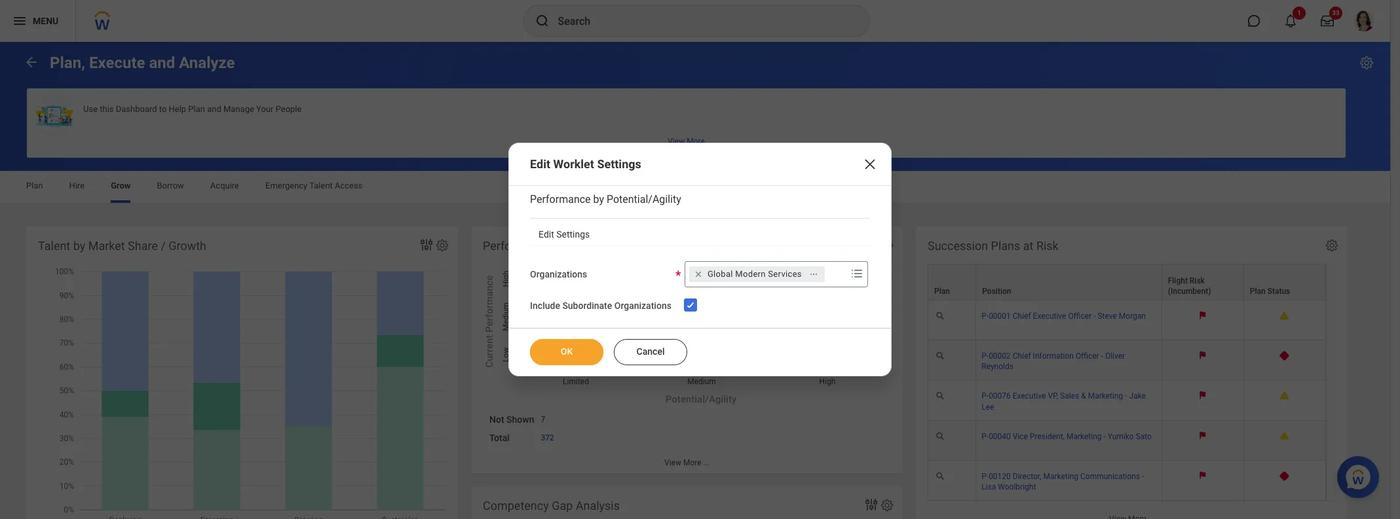 Task type: describe. For each thing, give the bounding box(es) containing it.
p-00040 vice president, marketing - yumiko sato
[[982, 432, 1152, 441]]

1 horizontal spatial 17 button
[[813, 319, 834, 331]]

share
[[128, 239, 158, 253]]

by for not shown
[[554, 239, 566, 253]]

view more ...
[[665, 459, 710, 468]]

competency
[[483, 499, 549, 513]]

total
[[490, 433, 510, 444]]

152 button
[[685, 319, 710, 331]]

p- for 00076
[[982, 392, 989, 401]]

lisa
[[982, 483, 996, 492]]

372
[[541, 434, 554, 443]]

p-00076 executive vp, sales & marketing - jake lee
[[982, 392, 1146, 412]]

0 horizontal spatial organizations
[[530, 270, 587, 280]]

(incumbent)
[[1168, 287, 1211, 296]]

edit for edit settings
[[539, 229, 554, 240]]

1 horizontal spatial 17
[[821, 320, 832, 330]]

and inside button
[[207, 104, 221, 114]]

market
[[88, 239, 125, 253]]

key performers 152
[[669, 308, 732, 330]]

officer for executive
[[1068, 312, 1092, 321]]

12
[[569, 320, 580, 330]]

- for p-00001 chief executive officer - steve morgan
[[1094, 312, 1096, 321]]

director,
[[1013, 472, 1042, 481]]

growth
[[169, 239, 206, 253]]

lee
[[982, 403, 994, 412]]

00002
[[989, 352, 1011, 361]]

steve
[[1098, 312, 1117, 321]]

consistent stars 62
[[793, 271, 860, 294]]

high
[[820, 378, 836, 387]]

p-00002 chief information officer - oliver reynolds
[[982, 352, 1125, 372]]

p-00040 vice president, marketing - yumiko sato link
[[982, 430, 1152, 441]]

cancel button
[[614, 340, 687, 366]]

p-00120 director, marketing communications - lisa woolbright row
[[928, 461, 1326, 501]]

ok button
[[530, 340, 604, 366]]

status
[[1268, 287, 1291, 296]]

configure this page image
[[1359, 55, 1375, 71]]

plan button
[[929, 265, 976, 300]]

related actions image
[[809, 270, 818, 279]]

00001
[[989, 312, 1011, 321]]

use
[[83, 104, 98, 114]]

questionable 17
[[548, 344, 602, 367]]

use this dashboard to help plan and manage your people
[[83, 104, 302, 114]]

...
[[703, 459, 710, 468]]

communications
[[1081, 472, 1140, 481]]

woolbright
[[998, 483, 1036, 492]]

performers for 152
[[686, 308, 732, 318]]

vp,
[[1048, 392, 1059, 401]]

dashboard
[[116, 104, 157, 114]]

modern
[[735, 270, 766, 279]]

contributors 80
[[675, 271, 726, 294]]

previous page image
[[24, 54, 39, 70]]

succession plans at risk
[[928, 239, 1059, 253]]

global modern services, press delete to clear value. option
[[689, 267, 825, 283]]

plan inside button
[[188, 104, 205, 114]]

flight risk (incumbent)
[[1168, 277, 1211, 296]]

performance by potential/agility element
[[471, 227, 903, 474]]

0 horizontal spatial and
[[149, 54, 175, 72]]

- for p-00120 director, marketing communications - lisa woolbright
[[1142, 472, 1144, 481]]

execute
[[89, 54, 145, 72]]

medium
[[688, 378, 716, 387]]

cancel
[[637, 347, 665, 357]]

2 vertical spatial potential/agility
[[666, 394, 737, 406]]

global modern services
[[708, 270, 802, 279]]

yumiko
[[1108, 432, 1134, 441]]

solid performers 12
[[540, 308, 609, 330]]

emergency talent access
[[265, 181, 363, 191]]

00076
[[989, 392, 1011, 401]]

ok
[[561, 347, 573, 357]]

potential/agility for not shown
[[569, 239, 653, 253]]

chief for information
[[1013, 352, 1031, 361]]

- for p-00040 vice president, marketing - yumiko sato
[[1104, 432, 1106, 441]]

limited
[[563, 378, 589, 387]]

performance for organizations
[[530, 193, 591, 206]]

help
[[169, 104, 186, 114]]

performance by potential/agility for organizations
[[530, 193, 681, 206]]

plan status
[[1250, 287, 1291, 296]]

row inside succession plans at risk element
[[928, 264, 1326, 301]]

plan, execute and analyze
[[50, 54, 235, 72]]

/
[[161, 239, 166, 253]]

at
[[1023, 239, 1034, 253]]

p-00002 chief information officer - oliver reynolds link
[[982, 349, 1125, 372]]

position
[[982, 287, 1011, 296]]

analysis
[[576, 499, 620, 513]]

executive inside the p-00076 executive vp, sales & marketing - jake lee
[[1013, 392, 1046, 401]]

1 horizontal spatial organizations
[[615, 301, 672, 312]]

people
[[276, 104, 302, 114]]

00040
[[989, 432, 1011, 441]]

worklet
[[553, 157, 594, 171]]

analyze
[[179, 54, 235, 72]]

performance for not shown
[[483, 239, 551, 253]]

- for p-00002 chief information officer - oliver reynolds
[[1101, 352, 1104, 361]]

marketing inside the p-00076 executive vp, sales & marketing - jake lee
[[1088, 392, 1123, 401]]

chief for executive
[[1013, 312, 1031, 321]]

&
[[1081, 392, 1086, 401]]

p- for 00120
[[982, 472, 989, 481]]

potential/agility for organizations
[[607, 193, 681, 206]]

contributors
[[675, 271, 726, 281]]

competency gap analysis
[[483, 499, 620, 513]]

p- for 00002
[[982, 352, 989, 361]]



Task type: locate. For each thing, give the bounding box(es) containing it.
succession plans at risk element
[[916, 227, 1348, 520]]

1 p- from the top
[[982, 312, 989, 321]]

performers for 12
[[563, 308, 609, 318]]

performance by potential/agility for not shown
[[483, 239, 653, 253]]

0 horizontal spatial risk
[[1037, 239, 1059, 253]]

0 vertical spatial chief
[[1013, 312, 1031, 321]]

1 vertical spatial chief
[[1013, 352, 1031, 361]]

0 vertical spatial organizations
[[530, 270, 587, 280]]

0 horizontal spatial 17 button
[[562, 356, 582, 368]]

include subordinate organizations
[[530, 301, 672, 312]]

00120
[[989, 472, 1011, 481]]

chief inside row
[[1013, 312, 1031, 321]]

search image
[[534, 13, 550, 29]]

1 horizontal spatial performers
[[686, 308, 732, 318]]

17 down questionable
[[569, 357, 580, 367]]

view more ... link
[[471, 452, 903, 474]]

performers up 152
[[686, 308, 732, 318]]

0 vertical spatial edit
[[530, 157, 550, 171]]

global modern services element
[[708, 269, 802, 281]]

1 horizontal spatial settings
[[597, 157, 641, 171]]

settings up workers
[[557, 229, 590, 240]]

risk up (incumbent)
[[1190, 277, 1205, 286]]

1 horizontal spatial and
[[207, 104, 221, 114]]

performance by potential/agility inside plan, execute and analyze main content
[[483, 239, 653, 253]]

1 vertical spatial risk
[[1190, 277, 1205, 286]]

- right communications
[[1142, 472, 1144, 481]]

talent inside "tab list"
[[309, 181, 333, 191]]

performance inside edit worklet settings dialog
[[530, 193, 591, 206]]

0 vertical spatial executive
[[1033, 312, 1066, 321]]

0 horizontal spatial performers
[[563, 308, 609, 318]]

tab list
[[13, 172, 1377, 203]]

p-00001 chief executive officer - steve morgan link
[[982, 309, 1146, 321]]

vice
[[1013, 432, 1028, 441]]

performance by potential/agility
[[530, 193, 681, 206], [483, 239, 653, 253]]

1 vertical spatial 17
[[569, 357, 580, 367]]

tab list containing plan
[[13, 172, 1377, 203]]

1 vertical spatial edit
[[539, 229, 554, 240]]

flight
[[1168, 277, 1188, 286]]

check small image
[[683, 298, 699, 314]]

0 vertical spatial marketing
[[1088, 392, 1123, 401]]

officer left oliver
[[1076, 352, 1099, 361]]

4 p- from the top
[[982, 432, 989, 441]]

risk
[[1037, 239, 1059, 253], [1190, 277, 1205, 286]]

by
[[593, 193, 604, 206], [73, 239, 85, 253], [554, 239, 566, 253]]

p- inside p-00002 chief information officer - oliver reynolds
[[982, 352, 989, 361]]

plan
[[188, 104, 205, 114], [26, 181, 43, 191], [934, 287, 950, 296], [1250, 287, 1266, 296]]

p- for 00001
[[982, 312, 989, 321]]

subordinate
[[563, 301, 612, 312]]

1 vertical spatial performance by potential/agility
[[483, 239, 653, 253]]

talent left market
[[38, 239, 70, 253]]

officer left steve
[[1068, 312, 1092, 321]]

p-00120 director, marketing communications - lisa woolbright
[[982, 472, 1144, 492]]

shown
[[507, 415, 534, 426]]

your
[[256, 104, 274, 114]]

p- up lisa
[[982, 472, 989, 481]]

officer inside row
[[1068, 312, 1092, 321]]

17 button
[[813, 319, 834, 331], [562, 356, 582, 368]]

profile logan mcneil element
[[1346, 7, 1383, 35]]

performance by potential/agility down "edit worklet settings"
[[530, 193, 681, 206]]

workers
[[558, 271, 592, 281]]

p- inside p-00120 director, marketing communications - lisa woolbright
[[982, 472, 989, 481]]

jake
[[1129, 392, 1146, 401]]

prompts image
[[849, 266, 865, 282]]

0 vertical spatial officer
[[1068, 312, 1092, 321]]

consistent
[[793, 271, 837, 281]]

1 vertical spatial settings
[[557, 229, 590, 240]]

officer inside p-00002 chief information officer - oliver reynolds
[[1076, 352, 1099, 361]]

sales
[[1060, 392, 1080, 401]]

1 vertical spatial 17 button
[[562, 356, 582, 368]]

x small image
[[692, 268, 705, 281]]

p- up the lee
[[982, 392, 989, 401]]

chief inside p-00002 chief information officer - oliver reynolds
[[1013, 352, 1031, 361]]

performance inside plan, execute and analyze main content
[[483, 239, 551, 253]]

talent by market share / growth element
[[26, 227, 458, 520]]

organizations up include
[[530, 270, 587, 280]]

potential/agility inside edit worklet settings dialog
[[607, 193, 681, 206]]

p-00002 chief information officer - oliver reynolds row
[[928, 341, 1326, 381]]

1 vertical spatial officer
[[1076, 352, 1099, 361]]

edit settings
[[539, 229, 590, 240]]

17
[[821, 320, 832, 330], [569, 357, 580, 367]]

key
[[669, 308, 684, 318]]

more
[[683, 459, 702, 468]]

0 horizontal spatial talent
[[38, 239, 70, 253]]

2 horizontal spatial by
[[593, 193, 604, 206]]

plan down succession
[[934, 287, 950, 296]]

1 vertical spatial talent
[[38, 239, 70, 253]]

chief right 00001 on the bottom of page
[[1013, 312, 1031, 321]]

0 vertical spatial 17 button
[[813, 319, 834, 331]]

1 vertical spatial and
[[207, 104, 221, 114]]

acquire
[[210, 181, 239, 191]]

questionable
[[548, 344, 602, 355]]

oliver
[[1105, 352, 1125, 361]]

62
[[821, 283, 832, 294]]

access
[[335, 181, 363, 191]]

17 down 62 button at the bottom of page
[[821, 320, 832, 330]]

p-00076 executive vp, sales & marketing - jake lee link
[[982, 390, 1146, 412]]

7 button
[[541, 415, 547, 425]]

7
[[541, 416, 545, 425]]

2 chief from the top
[[1013, 352, 1031, 361]]

plan status button
[[1244, 265, 1326, 300]]

plan inside popup button
[[934, 287, 950, 296]]

17 button down 62 button at the bottom of page
[[813, 319, 834, 331]]

0 vertical spatial performance
[[530, 193, 591, 206]]

p- for 00040
[[982, 432, 989, 441]]

p-00001 chief executive officer - steve morgan
[[982, 312, 1146, 321]]

by for organizations
[[593, 193, 604, 206]]

1 vertical spatial potential/agility
[[569, 239, 653, 253]]

1 chief from the top
[[1013, 312, 1031, 321]]

this
[[100, 104, 114, 114]]

p- inside the p-00076 executive vp, sales & marketing - jake lee
[[982, 392, 989, 401]]

0 vertical spatial talent
[[309, 181, 333, 191]]

marketing left yumiko
[[1067, 432, 1102, 441]]

372 button
[[541, 433, 556, 444]]

chief right 00002
[[1013, 352, 1031, 361]]

1 vertical spatial organizations
[[615, 301, 672, 312]]

and left manage
[[207, 104, 221, 114]]

p- up reynolds
[[982, 352, 989, 361]]

officer for information
[[1076, 352, 1099, 361]]

p-00040 vice president, marketing - yumiko sato row
[[928, 421, 1326, 461]]

stars
[[839, 271, 860, 281]]

62 button
[[813, 283, 834, 295]]

marketing right &
[[1088, 392, 1123, 401]]

5 p- from the top
[[982, 472, 989, 481]]

plans
[[991, 239, 1021, 253]]

marketing right director,
[[1044, 472, 1079, 481]]

manage
[[223, 104, 254, 114]]

risk inside 'flight risk (incumbent)'
[[1190, 277, 1205, 286]]

chief
[[1013, 312, 1031, 321], [1013, 352, 1031, 361]]

1 vertical spatial marketing
[[1067, 432, 1102, 441]]

p- down the lee
[[982, 432, 989, 441]]

marketing
[[1088, 392, 1123, 401], [1067, 432, 1102, 441], [1044, 472, 1079, 481]]

include
[[530, 301, 560, 312]]

performance by potential/agility inside edit worklet settings dialog
[[530, 193, 681, 206]]

by down "edit worklet settings"
[[593, 193, 604, 206]]

0 vertical spatial potential/agility
[[607, 193, 681, 206]]

borrow
[[157, 181, 184, 191]]

1 performers from the left
[[563, 308, 609, 318]]

p-00001 chief executive officer - steve morgan row
[[928, 301, 1326, 341]]

0 vertical spatial settings
[[597, 157, 641, 171]]

0 horizontal spatial by
[[73, 239, 85, 253]]

by inside edit worklet settings dialog
[[593, 193, 604, 206]]

p- down position
[[982, 312, 989, 321]]

- inside the p-00076 executive vp, sales & marketing - jake lee
[[1125, 392, 1128, 401]]

0 horizontal spatial settings
[[557, 229, 590, 240]]

and
[[149, 54, 175, 72], [207, 104, 221, 114]]

marketing inside p-00120 director, marketing communications - lisa woolbright
[[1044, 472, 1079, 481]]

not shown 7
[[490, 415, 545, 426]]

0 vertical spatial and
[[149, 54, 175, 72]]

performance by potential/agility up workers
[[483, 239, 653, 253]]

settings
[[597, 157, 641, 171], [557, 229, 590, 240]]

officer
[[1068, 312, 1092, 321], [1076, 352, 1099, 361]]

executive inside row
[[1033, 312, 1066, 321]]

services
[[768, 270, 802, 279]]

152
[[693, 320, 708, 330]]

0 vertical spatial risk
[[1037, 239, 1059, 253]]

and left analyze at top left
[[149, 54, 175, 72]]

executive
[[1033, 312, 1066, 321], [1013, 392, 1046, 401]]

- left yumiko
[[1104, 432, 1106, 441]]

0 vertical spatial performance by potential/agility
[[530, 193, 681, 206]]

banner
[[0, 0, 1391, 42]]

performers inside key performers 152
[[686, 308, 732, 318]]

sato
[[1136, 432, 1152, 441]]

settings right worklet
[[597, 157, 641, 171]]

flight risk (incumbent) button
[[1162, 265, 1244, 300]]

plan inside popup button
[[1250, 287, 1266, 296]]

inbox large image
[[1321, 14, 1334, 28]]

risk right at
[[1037, 239, 1059, 253]]

3 p- from the top
[[982, 392, 989, 401]]

by up workers
[[554, 239, 566, 253]]

morgan
[[1119, 312, 1146, 321]]

inconsistent
[[675, 344, 726, 355]]

performers up 12
[[563, 308, 609, 318]]

- left steve
[[1094, 312, 1096, 321]]

-
[[1094, 312, 1096, 321], [1101, 352, 1104, 361], [1125, 392, 1128, 401], [1104, 432, 1106, 441], [1142, 472, 1144, 481]]

- inside p-00002 chief information officer - oliver reynolds
[[1101, 352, 1104, 361]]

global
[[708, 270, 733, 279]]

17 button down questionable
[[562, 356, 582, 368]]

x image
[[862, 157, 878, 172]]

row containing flight risk (incumbent)
[[928, 264, 1326, 301]]

edit for edit worklet settings
[[530, 157, 550, 171]]

1 horizontal spatial talent
[[309, 181, 333, 191]]

80
[[695, 283, 706, 294]]

1 vertical spatial executive
[[1013, 392, 1046, 401]]

12 button
[[562, 319, 582, 331]]

information
[[1033, 352, 1074, 361]]

1 horizontal spatial risk
[[1190, 277, 1205, 286]]

p-00120 director, marketing communications - lisa woolbright link
[[982, 470, 1144, 492]]

plan left the hire
[[26, 181, 43, 191]]

1 horizontal spatial by
[[554, 239, 566, 253]]

performers inside solid performers 12
[[563, 308, 609, 318]]

notifications large image
[[1284, 14, 1298, 28]]

succession
[[928, 239, 988, 253]]

hire
[[69, 181, 85, 191]]

- left jake
[[1125, 392, 1128, 401]]

p-00076 executive vp, sales & marketing - jake lee row
[[928, 381, 1326, 421]]

reynolds
[[982, 363, 1014, 372]]

plan right help
[[188, 104, 205, 114]]

0 horizontal spatial 17
[[569, 357, 580, 367]]

talent left access
[[309, 181, 333, 191]]

talent
[[309, 181, 333, 191], [38, 239, 70, 253]]

row
[[928, 264, 1326, 301]]

view
[[665, 459, 681, 468]]

2 performers from the left
[[686, 308, 732, 318]]

- inside p-00120 director, marketing communications - lisa woolbright
[[1142, 472, 1144, 481]]

tab list inside plan, execute and analyze main content
[[13, 172, 1377, 203]]

executive down position popup button
[[1033, 312, 1066, 321]]

0 vertical spatial 17
[[821, 320, 832, 330]]

plan left status
[[1250, 287, 1266, 296]]

17 inside questionable 17
[[569, 357, 580, 367]]

solid
[[540, 308, 561, 318]]

edit worklet settings dialog
[[509, 143, 892, 377]]

- left oliver
[[1101, 352, 1104, 361]]

1 vertical spatial performance
[[483, 239, 551, 253]]

2 p- from the top
[[982, 352, 989, 361]]

emergency
[[265, 181, 308, 191]]

by left market
[[73, 239, 85, 253]]

organizations up cancel
[[615, 301, 672, 312]]

executive left vp, at the right bottom
[[1013, 392, 1046, 401]]

2 vertical spatial marketing
[[1044, 472, 1079, 481]]

plan, execute and analyze main content
[[0, 42, 1391, 520]]



Task type: vqa. For each thing, say whether or not it's contained in the screenshot.
fourth list from the top of the page
no



